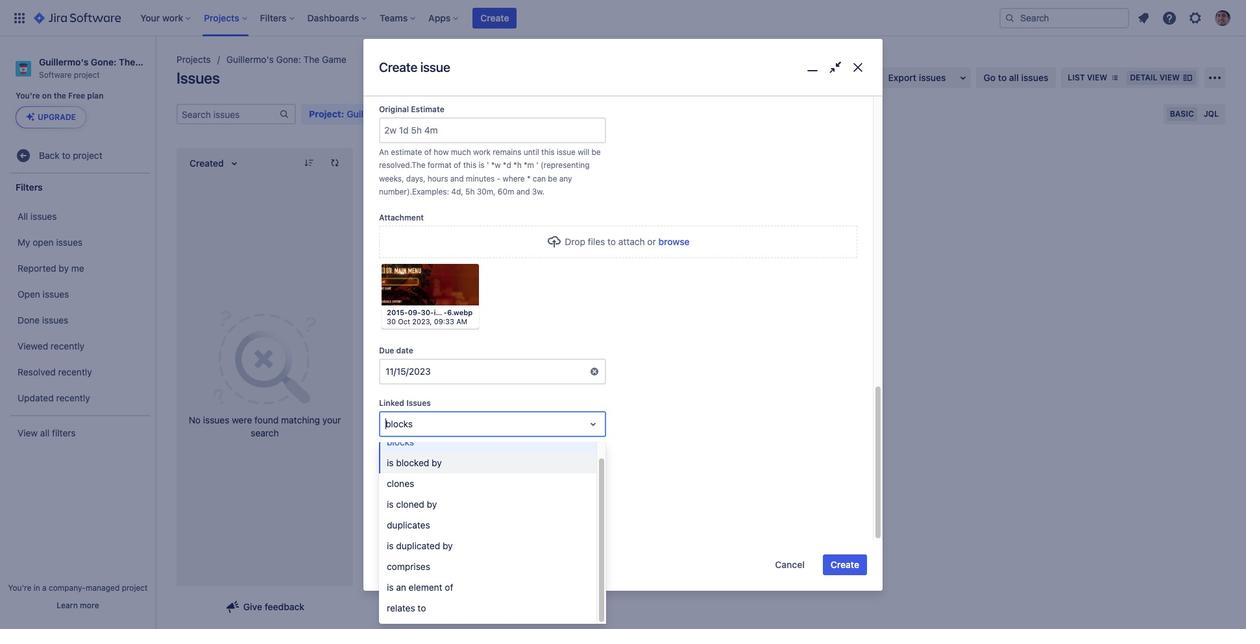 Task type: describe. For each thing, give the bounding box(es) containing it.
issues inside create issue dialog
[[406, 398, 431, 408]]

you're for you're in a company-managed project
[[8, 583, 31, 593]]

create inside primary element
[[480, 12, 509, 23]]

to right files
[[608, 236, 616, 247]]

on
[[42, 91, 52, 101]]

0 vertical spatial all
[[1009, 72, 1019, 83]]

issues for all issues
[[30, 211, 57, 222]]

0 vertical spatial this
[[541, 147, 555, 157]]

view all filters
[[18, 428, 76, 439]]

estimate
[[411, 104, 444, 114]]

create banner
[[0, 0, 1246, 36]]

1 vertical spatial and
[[516, 187, 530, 197]]

open issues
[[18, 289, 69, 300]]

resolved recently link
[[6, 360, 152, 386]]

detail
[[1130, 73, 1158, 82]]

free
[[68, 91, 85, 101]]

assignee
[[379, 482, 414, 492]]

days,
[[406, 174, 425, 184]]

is an element of
[[387, 582, 453, 593]]

in
[[34, 583, 40, 593]]

detail view
[[1130, 73, 1180, 82]]

due
[[379, 346, 394, 356]]

reported by me
[[18, 263, 84, 274]]

minimize image
[[803, 58, 822, 77]]

you're in a company-managed project
[[8, 583, 148, 593]]

open
[[18, 289, 40, 300]]

0 horizontal spatial issues
[[177, 69, 220, 87]]

all issues
[[18, 211, 57, 222]]

export issues
[[888, 72, 946, 83]]

list
[[1068, 73, 1085, 82]]

*m
[[524, 160, 534, 170]]

issues inside my open issues link
[[56, 237, 82, 248]]

project for gone:
[[74, 70, 100, 80]]

to for me
[[410, 527, 419, 538]]

is for is an element of
[[387, 582, 394, 593]]

go to all issues link
[[976, 67, 1056, 88]]

learn
[[57, 601, 78, 611]]

primary element
[[8, 0, 999, 36]]

date
[[396, 346, 413, 356]]

jql
[[1204, 109, 1219, 119]]

export issues button
[[880, 67, 971, 88]]

an estimate of how much work remains until this issue will be resolved.the format of this is ' *w *d *h *m ' (representing weeks, days, hours and minutes - where * can be any number).examples: 4d, 5h 30m, 60m and 3w.
[[379, 147, 603, 197]]

export
[[888, 72, 916, 83]]

is blocked by
[[387, 458, 442, 469]]

create button inside primary element
[[473, 7, 517, 28]]

0 horizontal spatial of
[[424, 147, 432, 157]]

all issues link
[[6, 204, 152, 230]]

open image
[[585, 448, 601, 463]]

guillermo's gone: the game software project
[[39, 56, 163, 80]]

matching
[[281, 415, 320, 426]]

reported by me link
[[6, 256, 152, 282]]

give
[[243, 602, 262, 613]]

a
[[42, 583, 46, 593]]

group containing all issues
[[6, 200, 152, 416]]

linked issues
[[379, 398, 431, 408]]

discard & close image
[[848, 58, 867, 77]]

my
[[18, 237, 30, 248]]

3w.
[[532, 187, 545, 197]]

all inside 'link'
[[40, 428, 50, 439]]

by right reported
[[59, 263, 69, 274]]

original estimate
[[379, 104, 444, 114]]

your
[[322, 415, 341, 426]]

5h
[[465, 187, 475, 197]]

me for reported by me
[[71, 263, 84, 274]]

Linked Issues text field
[[386, 418, 388, 431]]

*w
[[491, 160, 501, 170]]

will
[[578, 147, 589, 157]]

open export issues dropdown image
[[955, 70, 971, 86]]

by for is blocked by
[[432, 458, 442, 469]]

is for is blocked by
[[387, 458, 394, 469]]

Original Estimate text field
[[380, 119, 605, 142]]

resolved
[[18, 367, 56, 378]]

guillermo's for guillermo's gone: the game software project
[[39, 56, 89, 67]]

linked
[[379, 398, 404, 408]]

4d,
[[451, 187, 463, 197]]

(representing
[[541, 160, 590, 170]]

2 horizontal spatial of
[[454, 160, 461, 170]]

gone: for guillermo's gone: the game software project
[[91, 56, 116, 67]]

you're on the free plan
[[16, 91, 104, 101]]

recently for updated recently
[[56, 393, 90, 404]]

cloned
[[396, 499, 424, 510]]

search image
[[1005, 13, 1015, 23]]

by for is cloned by
[[427, 499, 437, 510]]

issues for export issues
[[919, 72, 946, 83]]

back to project link
[[10, 143, 151, 169]]

found
[[254, 415, 279, 426]]

1 vertical spatial this
[[463, 160, 476, 170]]

viewed recently
[[18, 341, 84, 352]]

open
[[33, 237, 54, 248]]

guillermo's gone: the game
[[226, 54, 346, 65]]

no issues were found matching your search
[[189, 415, 341, 439]]

assign to me button
[[379, 526, 434, 539]]

guillermo's gone: the game link
[[226, 52, 346, 67]]

hours
[[428, 174, 448, 184]]

the
[[54, 91, 66, 101]]

clear image
[[589, 367, 600, 377]]

all
[[18, 211, 28, 222]]

projects link
[[177, 52, 211, 67]]

feedback
[[265, 602, 305, 613]]

the for guillermo's gone: the game
[[303, 54, 319, 65]]

give feedback button
[[217, 597, 312, 618]]

select
[[386, 450, 412, 461]]

due date
[[379, 346, 413, 356]]

viewed recently link
[[6, 334, 152, 360]]

upgrade button
[[16, 107, 86, 128]]

0 vertical spatial be
[[592, 147, 601, 157]]

issue inside an estimate of how much work remains until this issue will be resolved.the format of this is ' *w *d *h *m ' (representing weeks, days, hours and minutes - where * can be any number).examples: 4d, 5h 30m, 60m and 3w.
[[557, 147, 576, 157]]

11/15/2023
[[386, 366, 431, 377]]

is for is cloned by
[[387, 499, 394, 510]]

my open issues link
[[6, 230, 152, 256]]

weeks,
[[379, 174, 404, 184]]

assign
[[379, 527, 408, 538]]

done
[[18, 315, 40, 326]]

delete image
[[458, 270, 473, 286]]

done issues link
[[6, 308, 152, 334]]

managed
[[86, 583, 120, 593]]

relates to
[[387, 603, 426, 614]]



Task type: vqa. For each thing, say whether or not it's contained in the screenshot.
open
yes



Task type: locate. For each thing, give the bounding box(es) containing it.
0 horizontal spatial '
[[487, 160, 489, 170]]

0 horizontal spatial issue
[[420, 60, 450, 75]]

drop
[[565, 236, 585, 247]]

guillermo's inside guillermo's gone: the game software project
[[39, 56, 89, 67]]

to for all
[[998, 72, 1007, 83]]

Search field
[[999, 7, 1129, 28]]

and down *
[[516, 187, 530, 197]]

issues inside done issues link
[[42, 315, 68, 326]]

1 horizontal spatial create button
[[823, 555, 867, 576]]

0 horizontal spatial me
[[71, 263, 84, 274]]

issues up viewed recently
[[42, 315, 68, 326]]

can
[[533, 174, 546, 184]]

1 vertical spatial me
[[421, 527, 434, 538]]

attach
[[618, 236, 645, 247]]

game inside guillermo's gone: the game link
[[322, 54, 346, 65]]

the inside guillermo's gone: the game software project
[[119, 56, 135, 67]]

2 view from the left
[[1160, 73, 1180, 82]]

game
[[322, 54, 346, 65], [138, 56, 163, 67]]

recently down 'viewed recently' link
[[58, 367, 92, 378]]

1 horizontal spatial game
[[322, 54, 346, 65]]

is down work
[[479, 160, 485, 170]]

software
[[39, 70, 72, 80]]

2 vertical spatial issue
[[462, 559, 484, 570]]

you're
[[16, 91, 40, 101], [8, 583, 31, 593]]

by right blocked
[[432, 458, 442, 469]]

list view
[[1068, 73, 1107, 82]]

0 horizontal spatial gone:
[[91, 56, 116, 67]]

all right go at right top
[[1009, 72, 1019, 83]]

issue
[[420, 60, 450, 75], [557, 147, 576, 157], [462, 559, 484, 570]]

be left any
[[548, 174, 557, 184]]

0 vertical spatial you're
[[16, 91, 40, 101]]

' right "*m"
[[536, 160, 539, 170]]

where
[[503, 174, 525, 184]]

*
[[527, 174, 531, 184]]

minutes
[[466, 174, 495, 184]]

view right list
[[1087, 73, 1107, 82]]

view all filters link
[[6, 421, 152, 447]]

by right "cloned"
[[427, 499, 437, 510]]

0 horizontal spatial be
[[548, 174, 557, 184]]

guillermo's right projects
[[226, 54, 274, 65]]

project right managed
[[122, 583, 148, 593]]

is left an
[[387, 582, 394, 593]]

0 horizontal spatial this
[[463, 160, 476, 170]]

is inside an estimate of how much work remains until this issue will be resolved.the format of this is ' *w *d *h *m ' (representing weeks, days, hours and minutes - where * can be any number).examples: 4d, 5h 30m, 60m and 3w.
[[479, 160, 485, 170]]

my open issues
[[18, 237, 82, 248]]

me inside button
[[421, 527, 434, 538]]

issues down "reported by me"
[[43, 289, 69, 300]]

comprises
[[387, 561, 430, 572]]

0 vertical spatial recently
[[51, 341, 84, 352]]

issues right the open
[[56, 237, 82, 248]]

1 horizontal spatial '
[[536, 160, 539, 170]]

give feedback
[[243, 602, 305, 613]]

is duplicated by
[[387, 541, 453, 552]]

updated recently link
[[6, 386, 152, 412]]

0 vertical spatial issues
[[177, 69, 220, 87]]

to for project
[[62, 150, 70, 161]]

view right detail
[[1160, 73, 1180, 82]]

files
[[588, 236, 605, 247]]

relates
[[387, 603, 415, 614]]

issues inside no issues were found matching your search
[[203, 415, 229, 426]]

1 horizontal spatial and
[[516, 187, 530, 197]]

recently for viewed recently
[[51, 341, 84, 352]]

of
[[424, 147, 432, 157], [454, 160, 461, 170], [445, 582, 453, 593]]

1 vertical spatial recently
[[58, 367, 92, 378]]

issues for no issues were found matching your search
[[203, 415, 229, 426]]

2 vertical spatial recently
[[56, 393, 90, 404]]

this right until
[[541, 147, 555, 157]]

issues right no
[[203, 415, 229, 426]]

2 ' from the left
[[536, 160, 539, 170]]

1 horizontal spatial issues
[[406, 398, 431, 408]]

format
[[428, 160, 452, 170]]

guillermo's up 'software'
[[39, 56, 89, 67]]

1 view from the left
[[1087, 73, 1107, 82]]

1 horizontal spatial me
[[421, 527, 434, 538]]

of down much at top
[[454, 160, 461, 170]]

refresh image
[[330, 158, 340, 168]]

view
[[18, 428, 38, 439]]

of left how
[[424, 147, 432, 157]]

1 horizontal spatial guillermo's
[[226, 54, 274, 65]]

1 horizontal spatial view
[[1160, 73, 1180, 82]]

issues left list
[[1021, 72, 1048, 83]]

issue right another
[[462, 559, 484, 570]]

Search issues text field
[[178, 105, 279, 123]]

any
[[559, 174, 572, 184]]

issues right all
[[30, 211, 57, 222]]

to right back
[[62, 150, 70, 161]]

blocks up select at the left of page
[[387, 437, 414, 448]]

the for guillermo's gone: the game software project
[[119, 56, 135, 67]]

original
[[379, 104, 409, 114]]

be
[[592, 147, 601, 157], [548, 174, 557, 184]]

recently down done issues link
[[51, 341, 84, 352]]

1 ' from the left
[[487, 160, 489, 170]]

*h
[[513, 160, 522, 170]]

0 vertical spatial and
[[450, 174, 464, 184]]

back to project
[[39, 150, 102, 161]]

*d
[[503, 160, 511, 170]]

be right the will
[[592, 147, 601, 157]]

much
[[451, 147, 471, 157]]

search
[[251, 428, 279, 439]]

1 horizontal spatial all
[[1009, 72, 1019, 83]]

me down my open issues link
[[71, 263, 84, 274]]

1 horizontal spatial issue
[[462, 559, 484, 570]]

recently down resolved recently link
[[56, 393, 90, 404]]

project inside guillermo's gone: the game software project
[[74, 70, 100, 80]]

were
[[232, 415, 252, 426]]

blocked
[[396, 458, 429, 469]]

is
[[479, 160, 485, 170], [387, 458, 394, 469], [387, 499, 394, 510], [387, 541, 394, 552], [387, 582, 394, 593]]

1 vertical spatial of
[[454, 160, 461, 170]]

gone: for guillermo's gone: the game
[[276, 54, 301, 65]]

sort descending image
[[304, 158, 314, 168]]

this down much at top
[[463, 160, 476, 170]]

recently
[[51, 341, 84, 352], [58, 367, 92, 378], [56, 393, 90, 404]]

until
[[524, 147, 539, 157]]

to up duplicated
[[410, 527, 419, 538]]

upload image
[[547, 234, 562, 250]]

1 vertical spatial create button
[[823, 555, 867, 576]]

attachment
[[379, 213, 424, 223]]

1 vertical spatial issue
[[557, 147, 576, 157]]

group
[[6, 200, 152, 416]]

open image
[[585, 417, 601, 432]]

to right relates
[[418, 603, 426, 614]]

0 vertical spatial create button
[[473, 7, 517, 28]]

project up plan
[[74, 70, 100, 80]]

guillermo's
[[226, 54, 274, 65], [39, 56, 89, 67]]

element
[[409, 582, 442, 593]]

to right go at right top
[[998, 72, 1007, 83]]

1 horizontal spatial of
[[445, 582, 453, 593]]

view for detail view
[[1160, 73, 1180, 82]]

create button
[[473, 7, 517, 28], [823, 555, 867, 576]]

go
[[984, 72, 996, 83]]

view for list view
[[1087, 73, 1107, 82]]

issues inside open issues link
[[43, 289, 69, 300]]

assign to me
[[379, 527, 434, 538]]

issue
[[414, 450, 436, 461]]

is down assign
[[387, 541, 394, 552]]

is cloned by
[[387, 499, 437, 510]]

0 horizontal spatial the
[[119, 56, 135, 67]]

go to all issues
[[984, 72, 1048, 83]]

you're left in
[[8, 583, 31, 593]]

game inside guillermo's gone: the game software project
[[138, 56, 163, 67]]

done issues
[[18, 315, 68, 326]]

remains
[[493, 147, 521, 157]]

30m,
[[477, 187, 496, 197]]

another
[[428, 559, 460, 570]]

1 vertical spatial all
[[40, 428, 50, 439]]

exit full screen image
[[826, 58, 845, 77]]

0 horizontal spatial view
[[1087, 73, 1107, 82]]

issues for done issues
[[42, 315, 68, 326]]

' left "*w"
[[487, 160, 489, 170]]

company-
[[49, 583, 86, 593]]

work
[[473, 147, 491, 157]]

project right back
[[73, 150, 102, 161]]

browse
[[658, 236, 690, 247]]

0 vertical spatial of
[[424, 147, 432, 157]]

'
[[487, 160, 489, 170], [536, 160, 539, 170]]

drop files to attach or browse
[[565, 236, 690, 247]]

recently for resolved recently
[[58, 367, 92, 378]]

of down another
[[445, 582, 453, 593]]

learn more
[[57, 601, 99, 611]]

jira software image
[[34, 10, 121, 26], [34, 10, 121, 26]]

1 vertical spatial you're
[[8, 583, 31, 593]]

1 vertical spatial project
[[73, 150, 102, 161]]

0 horizontal spatial all
[[40, 428, 50, 439]]

is left blocked
[[387, 458, 394, 469]]

an
[[396, 582, 406, 593]]

by up another
[[443, 541, 453, 552]]

resolved recently
[[18, 367, 92, 378]]

issues right linked
[[406, 398, 431, 408]]

1 vertical spatial issues
[[406, 398, 431, 408]]

60m
[[498, 187, 514, 197]]

guillermo's inside guillermo's gone: the game link
[[226, 54, 274, 65]]

project for in
[[122, 583, 148, 593]]

create issue dialog
[[363, 0, 883, 624]]

issue up (representing
[[557, 147, 576, 157]]

cancel button
[[767, 555, 812, 576]]

2 horizontal spatial issue
[[557, 147, 576, 157]]

or
[[647, 236, 656, 247]]

create issue
[[379, 60, 450, 75]]

is for is duplicated by
[[387, 541, 394, 552]]

filters
[[16, 182, 43, 193]]

0 horizontal spatial create button
[[473, 7, 517, 28]]

1 horizontal spatial this
[[541, 147, 555, 157]]

and up 4d,
[[450, 174, 464, 184]]

all right view at the bottom of page
[[40, 428, 50, 439]]

0 vertical spatial me
[[71, 263, 84, 274]]

1 horizontal spatial be
[[592, 147, 601, 157]]

viewed
[[18, 341, 48, 352]]

and
[[450, 174, 464, 184], [516, 187, 530, 197]]

issue up estimate
[[420, 60, 450, 75]]

automatic image
[[382, 502, 397, 517]]

2 vertical spatial of
[[445, 582, 453, 593]]

me up is duplicated by
[[421, 527, 434, 538]]

1 vertical spatial be
[[548, 174, 557, 184]]

1 horizontal spatial the
[[303, 54, 319, 65]]

2 vertical spatial project
[[122, 583, 148, 593]]

1 vertical spatial blocks
[[387, 437, 414, 448]]

to inside button
[[410, 527, 419, 538]]

gone: inside guillermo's gone: the game software project
[[91, 56, 116, 67]]

by for is duplicated by
[[443, 541, 453, 552]]

issues for open issues
[[43, 289, 69, 300]]

game for guillermo's gone: the game
[[322, 54, 346, 65]]

number).examples:
[[379, 187, 449, 197]]

updated recently
[[18, 393, 90, 404]]

guillermo's for guillermo's gone: the game
[[226, 54, 274, 65]]

game for guillermo's gone: the game software project
[[138, 56, 163, 67]]

0 vertical spatial project
[[74, 70, 100, 80]]

is down assignee
[[387, 499, 394, 510]]

issues down projects link
[[177, 69, 220, 87]]

0 vertical spatial blocks
[[386, 419, 413, 430]]

plan
[[87, 91, 104, 101]]

blocks down linked issues
[[386, 419, 413, 430]]

issues inside all issues link
[[30, 211, 57, 222]]

updated
[[18, 393, 54, 404]]

issues right export at the top of the page
[[919, 72, 946, 83]]

0 horizontal spatial guillermo's
[[39, 56, 89, 67]]

-
[[497, 174, 500, 184]]

issues inside go to all issues link
[[1021, 72, 1048, 83]]

issues inside the export issues button
[[919, 72, 946, 83]]

you're left on
[[16, 91, 40, 101]]

0 horizontal spatial and
[[450, 174, 464, 184]]

0 horizontal spatial game
[[138, 56, 163, 67]]

0 vertical spatial issue
[[420, 60, 450, 75]]

me for assign to me
[[421, 527, 434, 538]]

you're for you're on the free plan
[[16, 91, 40, 101]]

1 horizontal spatial gone:
[[276, 54, 301, 65]]



